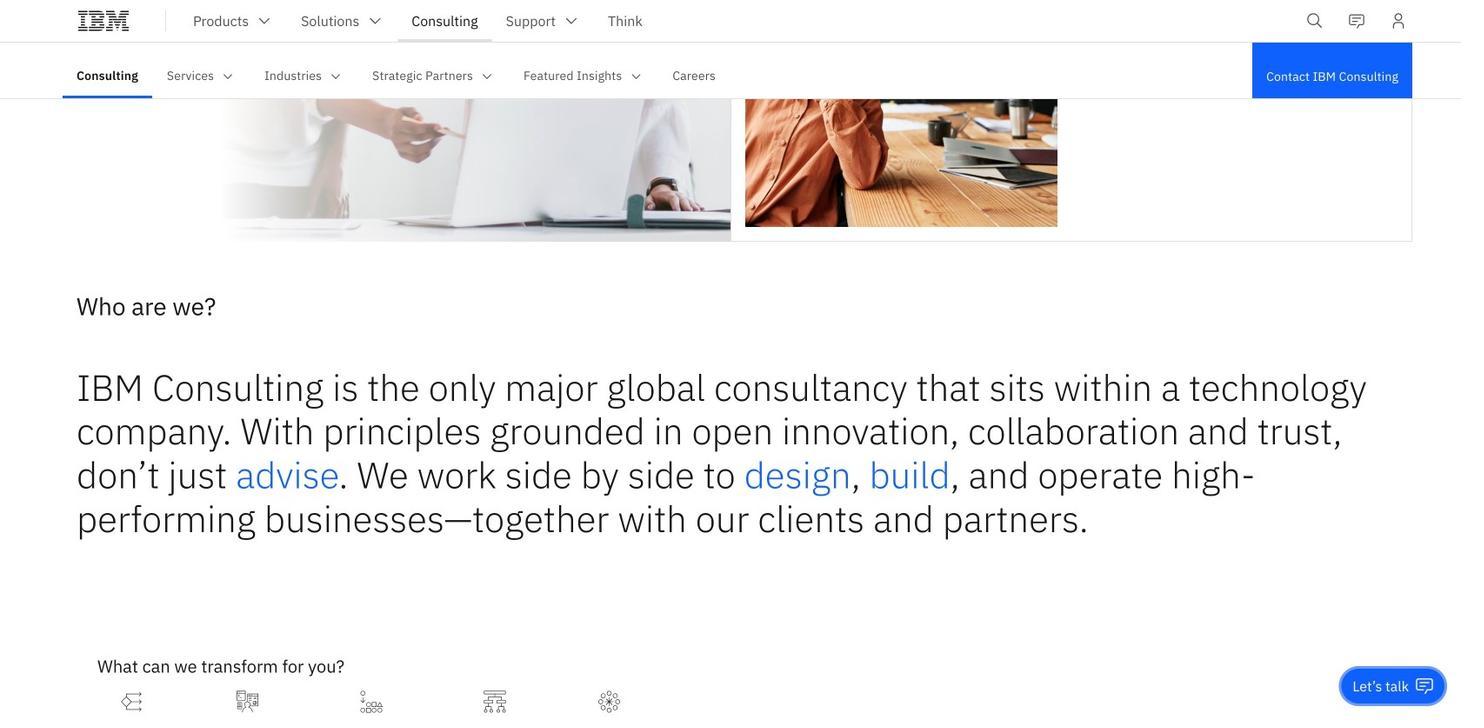 Task type: locate. For each thing, give the bounding box(es) containing it.
let's talk element
[[1353, 677, 1410, 696]]



